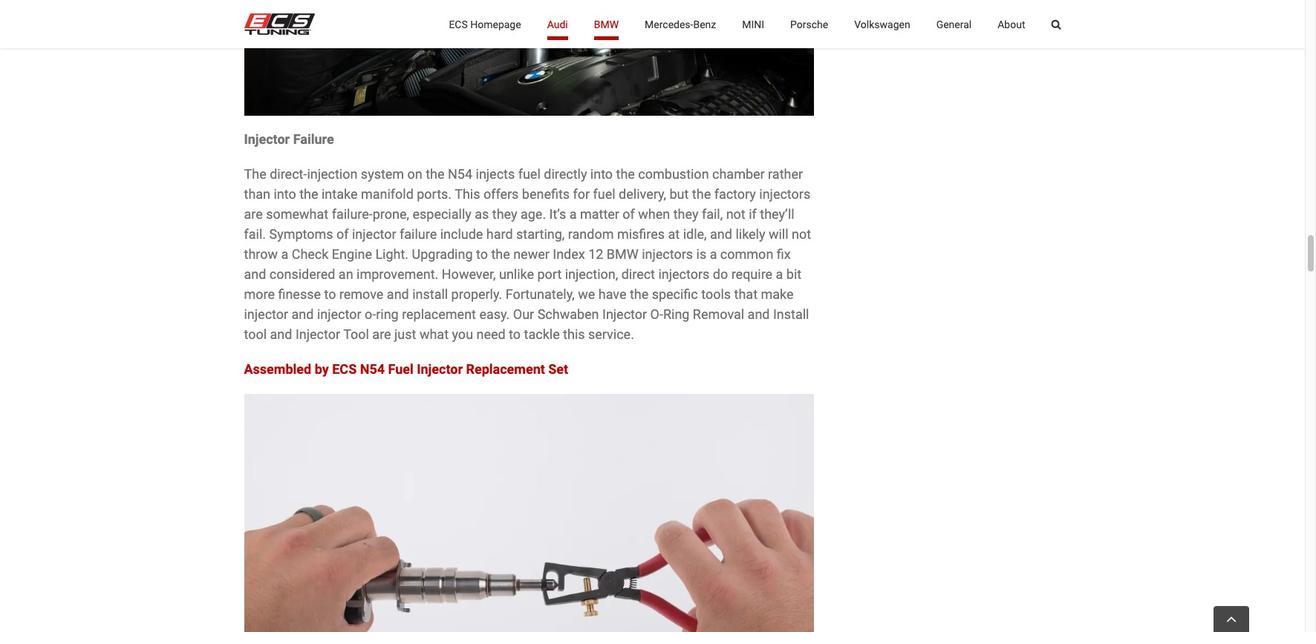 Task type: describe. For each thing, give the bounding box(es) containing it.
assembled by ecs n54 fuel injector replacement set link
[[244, 361, 568, 377]]

install
[[773, 306, 809, 322]]

12
[[588, 246, 603, 262]]

will
[[769, 226, 789, 242]]

failure
[[400, 226, 437, 242]]

1 horizontal spatial of
[[623, 206, 635, 222]]

misfires
[[617, 226, 665, 242]]

replacement
[[402, 306, 476, 322]]

0 vertical spatial into
[[590, 166, 613, 182]]

install
[[412, 286, 448, 302]]

you
[[452, 327, 473, 342]]

1 vertical spatial ecs
[[332, 361, 357, 377]]

the down hard
[[491, 246, 510, 262]]

audi
[[547, 18, 568, 30]]

injector failure
[[244, 131, 334, 147]]

o-
[[365, 306, 376, 322]]

especially
[[413, 206, 472, 222]]

service.
[[588, 327, 634, 342]]

about
[[998, 18, 1025, 30]]

prone,
[[373, 206, 409, 222]]

by
[[315, 361, 329, 377]]

volkswagen
[[854, 18, 910, 30]]

injector down the "have"
[[602, 306, 647, 322]]

0 horizontal spatial into
[[274, 186, 296, 202]]

tool
[[244, 327, 267, 342]]

the up delivery,
[[616, 166, 635, 182]]

n54 inside the direct-injection system on the n54 injects fuel directly into the combustion chamber rather than into the intake manifold ports. this offers benefits for fuel delivery, but the factory injectors are somewhat failure-prone, especially as they age. it's a matter of when they fail, not if they'll fail. symptoms of injector failure include hard starting, random misfires at idle, and likely will not throw a check engine light. upgrading to the newer index 12 bmw injectors is a common fix and considered an improvement. however, unlike port injection, direct injectors do require a bit more finesse to remove and install properly. fortunately, we have the specific tools that make injector and injector o-ring replacement easy. our schwaben injector o-ring removal and install tool and injector tool are just what you need to tackle this service.
[[448, 166, 473, 182]]

a left the bit
[[776, 266, 783, 282]]

injects
[[476, 166, 515, 182]]

if
[[749, 206, 757, 222]]

specific
[[652, 286, 698, 302]]

1 vertical spatial fuel
[[593, 186, 616, 202]]

2 vertical spatial injectors
[[658, 266, 710, 282]]

injection,
[[565, 266, 618, 282]]

mini
[[742, 18, 764, 30]]

when
[[638, 206, 670, 222]]

the down direct
[[630, 286, 649, 302]]

include
[[440, 226, 483, 242]]

general link
[[936, 0, 972, 48]]

1 vertical spatial injectors
[[642, 246, 693, 262]]

the up somewhat
[[300, 186, 318, 202]]

considered
[[270, 266, 335, 282]]

than
[[244, 186, 270, 202]]

on
[[408, 166, 423, 182]]

just
[[394, 327, 416, 342]]

age.
[[521, 206, 546, 222]]

and down finesse
[[292, 306, 314, 322]]

mercedes-benz
[[645, 18, 716, 30]]

injector down "what"
[[417, 361, 463, 377]]

porsche
[[790, 18, 828, 30]]

the right but
[[692, 186, 711, 202]]

an
[[339, 266, 353, 282]]

but
[[670, 186, 689, 202]]

make
[[761, 286, 794, 302]]

mercedes-benz link
[[645, 0, 716, 48]]

have
[[599, 286, 627, 302]]

fortunately,
[[506, 286, 575, 302]]

the up ports.
[[426, 166, 445, 182]]

and down improvement.
[[387, 286, 409, 302]]

ecs homepage
[[449, 18, 521, 30]]

1 horizontal spatial are
[[372, 327, 391, 342]]

symptoms
[[269, 226, 333, 242]]

failure
[[293, 131, 334, 147]]

bit
[[787, 266, 802, 282]]

bmw link
[[594, 0, 619, 48]]

at
[[668, 226, 680, 242]]

replacement
[[466, 361, 545, 377]]

fail.
[[244, 226, 266, 242]]

combustion
[[638, 166, 709, 182]]

injector up the
[[244, 131, 290, 147]]

upgrading
[[412, 246, 473, 262]]

random
[[568, 226, 614, 242]]

properly.
[[451, 286, 502, 302]]

common
[[720, 246, 774, 262]]

as
[[475, 206, 489, 222]]

ecs tuning logo image
[[244, 13, 315, 35]]

system
[[361, 166, 404, 182]]

somewhat
[[266, 206, 328, 222]]

newer
[[513, 246, 550, 262]]

fail,
[[702, 206, 723, 222]]

0 horizontal spatial not
[[726, 206, 746, 222]]

injection
[[307, 166, 358, 182]]

injector up tool
[[317, 306, 361, 322]]

remove
[[339, 286, 384, 302]]

direct-
[[270, 166, 307, 182]]

fuel
[[388, 361, 414, 377]]

throw
[[244, 246, 278, 262]]

injector down more at left top
[[244, 306, 288, 322]]

unlike
[[499, 266, 534, 282]]

0 vertical spatial are
[[244, 206, 263, 222]]

for
[[573, 186, 590, 202]]

light.
[[375, 246, 409, 262]]

finesse
[[278, 286, 321, 302]]

what
[[420, 327, 449, 342]]

fix
[[777, 246, 791, 262]]



Task type: locate. For each thing, give the bounding box(es) containing it.
our
[[513, 306, 534, 322]]

and up more at left top
[[244, 266, 266, 282]]

are up fail.
[[244, 206, 263, 222]]

injectors up specific
[[658, 266, 710, 282]]

they down but
[[674, 206, 699, 222]]

it's
[[549, 206, 566, 222]]

injectors
[[759, 186, 811, 202], [642, 246, 693, 262], [658, 266, 710, 282]]

1 vertical spatial into
[[274, 186, 296, 202]]

2 horizontal spatial to
[[509, 327, 521, 342]]

2 vertical spatial to
[[509, 327, 521, 342]]

offers
[[484, 186, 519, 202]]

need
[[477, 327, 506, 342]]

this
[[455, 186, 480, 202]]

that
[[734, 286, 758, 302]]

bmw
[[594, 18, 619, 30], [607, 246, 639, 262]]

fuel up matter
[[593, 186, 616, 202]]

failure-
[[332, 206, 373, 222]]

schwaben
[[538, 306, 599, 322]]

however,
[[442, 266, 496, 282]]

0 horizontal spatial they
[[492, 206, 517, 222]]

1 horizontal spatial fuel
[[593, 186, 616, 202]]

to
[[476, 246, 488, 262], [324, 286, 336, 302], [509, 327, 521, 342]]

0 horizontal spatial n54
[[360, 361, 385, 377]]

1 vertical spatial bmw
[[607, 246, 639, 262]]

1 they from the left
[[492, 206, 517, 222]]

intake
[[322, 186, 358, 202]]

directly
[[544, 166, 587, 182]]

is
[[696, 246, 707, 262]]

n54 left fuel
[[360, 361, 385, 377]]

starting,
[[516, 226, 565, 242]]

to up however,
[[476, 246, 488, 262]]

to right finesse
[[324, 286, 336, 302]]

tools
[[701, 286, 731, 302]]

ecs left homepage
[[449, 18, 468, 30]]

assembled by ecs n54 fuel injector replacement set
[[244, 361, 568, 377]]

are
[[244, 206, 263, 222], [372, 327, 391, 342]]

ring
[[376, 306, 399, 322]]

ecs
[[449, 18, 468, 30], [332, 361, 357, 377]]

volkswagen link
[[854, 0, 910, 48]]

to down our
[[509, 327, 521, 342]]

ecs right by
[[332, 361, 357, 377]]

audi link
[[547, 0, 568, 48]]

0 horizontal spatial ecs
[[332, 361, 357, 377]]

benz
[[693, 18, 716, 30]]

they down the offers
[[492, 206, 517, 222]]

0 vertical spatial injectors
[[759, 186, 811, 202]]

more
[[244, 286, 275, 302]]

porsche link
[[790, 0, 828, 48]]

0 horizontal spatial of
[[337, 226, 349, 242]]

removal
[[693, 306, 744, 322]]

likely
[[736, 226, 765, 242]]

do
[[713, 266, 728, 282]]

benefits
[[522, 186, 570, 202]]

hard
[[486, 226, 513, 242]]

bmw up direct
[[607, 246, 639, 262]]

a right it's
[[570, 206, 577, 222]]

1 vertical spatial of
[[337, 226, 349, 242]]

chamber
[[712, 166, 765, 182]]

0 vertical spatial not
[[726, 206, 746, 222]]

easy.
[[479, 306, 510, 322]]

bmw inside the direct-injection system on the n54 injects fuel directly into the combustion chamber rather than into the intake manifold ports. this offers benefits for fuel delivery, but the factory injectors are somewhat failure-prone, especially as they age. it's a matter of when they fail, not if they'll fail. symptoms of injector failure include hard starting, random misfires at idle, and likely will not throw a check engine light. upgrading to the newer index 12 bmw injectors is a common fix and considered an improvement. however, unlike port injection, direct injectors do require a bit more finesse to remove and install properly. fortunately, we have the specific tools that make injector and injector o-ring replacement easy. our schwaben injector o-ring removal and install tool and injector tool are just what you need to tackle this service.
[[607, 246, 639, 262]]

n54 up this
[[448, 166, 473, 182]]

not left if
[[726, 206, 746, 222]]

0 horizontal spatial fuel
[[518, 166, 541, 182]]

a right throw on the top of page
[[281, 246, 288, 262]]

into right directly
[[590, 166, 613, 182]]

into down direct-
[[274, 186, 296, 202]]

1 vertical spatial are
[[372, 327, 391, 342]]

delivery,
[[619, 186, 666, 202]]

1 horizontal spatial into
[[590, 166, 613, 182]]

tool
[[343, 327, 369, 342]]

1 vertical spatial not
[[792, 226, 811, 242]]

of up engine
[[337, 226, 349, 242]]

we
[[578, 286, 595, 302]]

1 vertical spatial n54
[[360, 361, 385, 377]]

n54
[[448, 166, 473, 182], [360, 361, 385, 377]]

not right will
[[792, 226, 811, 242]]

0 vertical spatial n54
[[448, 166, 473, 182]]

bmw right audi link
[[594, 18, 619, 30]]

check
[[292, 246, 329, 262]]

1 horizontal spatial they
[[674, 206, 699, 222]]

injector down prone,
[[352, 226, 396, 242]]

manifold
[[361, 186, 414, 202]]

mercedes-
[[645, 18, 693, 30]]

and right the tool at the bottom
[[270, 327, 292, 342]]

about link
[[998, 0, 1025, 48]]

ring
[[663, 306, 690, 322]]

of up misfires
[[623, 206, 635, 222]]

direct
[[622, 266, 655, 282]]

the direct-injection system on the n54 injects fuel directly into the combustion chamber rather than into the intake manifold ports. this offers benefits for fuel delivery, but the factory injectors are somewhat failure-prone, especially as they age. it's a matter of when they fail, not if they'll fail. symptoms of injector failure include hard starting, random misfires at idle, and likely will not throw a check engine light. upgrading to the newer index 12 bmw injectors is a common fix and considered an improvement. however, unlike port injection, direct injectors do require a bit more finesse to remove and install properly. fortunately, we have the specific tools that make injector and injector o-ring replacement easy. our schwaben injector o-ring removal and install tool and injector tool are just what you need to tackle this service.
[[244, 166, 811, 342]]

the
[[426, 166, 445, 182], [616, 166, 635, 182], [300, 186, 318, 202], [692, 186, 711, 202], [491, 246, 510, 262], [630, 286, 649, 302]]

homepage
[[470, 18, 521, 30]]

index
[[553, 246, 585, 262]]

general
[[936, 18, 972, 30]]

injectors down rather in the right of the page
[[759, 186, 811, 202]]

port
[[537, 266, 562, 282]]

and down that
[[748, 306, 770, 322]]

1 horizontal spatial not
[[792, 226, 811, 242]]

fuel up benefits
[[518, 166, 541, 182]]

improvement.
[[357, 266, 439, 282]]

into
[[590, 166, 613, 182], [274, 186, 296, 202]]

tackle
[[524, 327, 560, 342]]

1 horizontal spatial to
[[476, 246, 488, 262]]

0 vertical spatial of
[[623, 206, 635, 222]]

and
[[710, 226, 732, 242], [244, 266, 266, 282], [387, 286, 409, 302], [292, 306, 314, 322], [748, 306, 770, 322], [270, 327, 292, 342]]

injectors down the at on the right top
[[642, 246, 693, 262]]

0 vertical spatial fuel
[[518, 166, 541, 182]]

2 they from the left
[[674, 206, 699, 222]]

they'll
[[760, 206, 795, 222]]

idle,
[[683, 226, 707, 242]]

1 horizontal spatial ecs
[[449, 18, 468, 30]]

injector
[[352, 226, 396, 242], [244, 306, 288, 322], [317, 306, 361, 322]]

are down ring
[[372, 327, 391, 342]]

engine
[[332, 246, 372, 262]]

0 vertical spatial bmw
[[594, 18, 619, 30]]

matter
[[580, 206, 619, 222]]

ports.
[[417, 186, 452, 202]]

injector up by
[[296, 327, 340, 342]]

injector
[[244, 131, 290, 147], [602, 306, 647, 322], [296, 327, 340, 342], [417, 361, 463, 377]]

1 horizontal spatial n54
[[448, 166, 473, 182]]

1 vertical spatial to
[[324, 286, 336, 302]]

0 horizontal spatial are
[[244, 206, 263, 222]]

0 vertical spatial to
[[476, 246, 488, 262]]

the
[[244, 166, 266, 182]]

o-
[[650, 306, 663, 322]]

a right is
[[710, 246, 717, 262]]

fuel
[[518, 166, 541, 182], [593, 186, 616, 202]]

0 vertical spatial ecs
[[449, 18, 468, 30]]

and down fail,
[[710, 226, 732, 242]]

0 horizontal spatial to
[[324, 286, 336, 302]]

ecs homepage link
[[449, 0, 521, 48]]

factory
[[714, 186, 756, 202]]



Task type: vqa. For each thing, say whether or not it's contained in the screenshot.
livery
no



